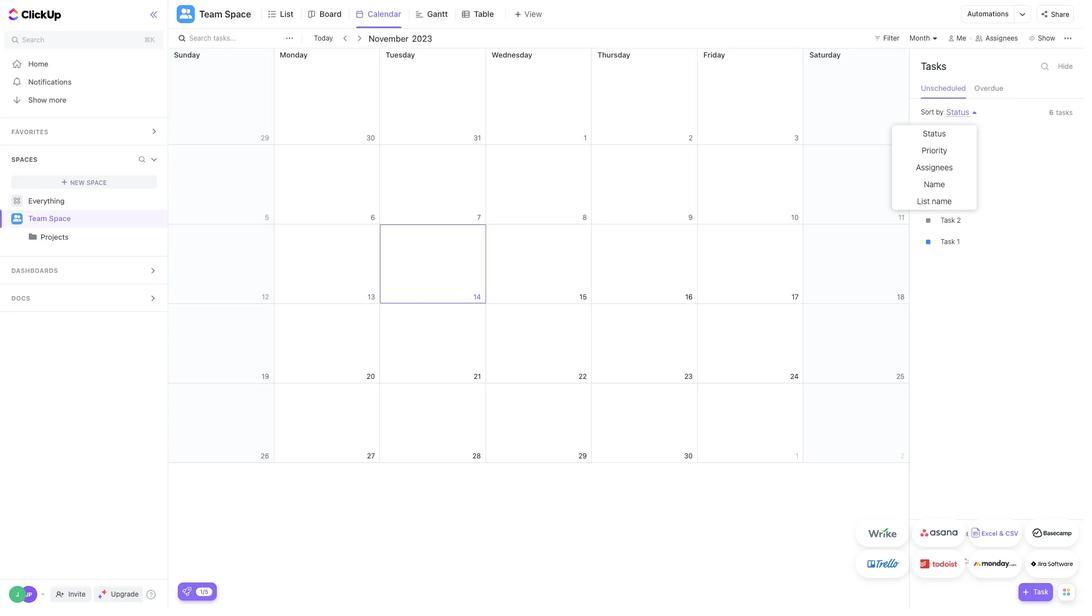 Task type: locate. For each thing, give the bounding box(es) containing it.
2 right name
[[957, 173, 961, 182]]

0 vertical spatial team space
[[199, 9, 251, 19]]

sort by
[[921, 108, 944, 116]]

‎task down name
[[941, 216, 955, 225]]

⌘k
[[144, 36, 155, 44]]

tasks
[[1056, 108, 1073, 117]]

onboarding checklist button element
[[182, 588, 191, 597]]

0 vertical spatial assignees
[[986, 34, 1018, 42]]

task 3 down the task 2
[[941, 195, 961, 203]]

sort
[[921, 108, 934, 116]]

1 vertical spatial list
[[917, 197, 930, 206]]

sunday
[[174, 50, 200, 59]]

excel & csv
[[982, 531, 1018, 538]]

2 1 from the top
[[957, 238, 960, 246]]

3 up the task 2
[[957, 152, 961, 160]]

grid
[[168, 49, 910, 610]]

1 vertical spatial 3
[[957, 195, 961, 203]]

0 vertical spatial 1
[[957, 130, 960, 139]]

2 up task 1
[[957, 216, 961, 225]]

1 horizontal spatial search
[[189, 34, 211, 42]]

4 row from the top
[[168, 304, 910, 384]]

27
[[367, 452, 375, 461]]

assignees button
[[971, 32, 1023, 45]]

status right by
[[946, 107, 969, 117]]

space for the team space 'button'
[[225, 9, 251, 19]]

0 vertical spatial 2
[[957, 173, 961, 182]]

0 vertical spatial 3
[[957, 152, 961, 160]]

search up sunday
[[189, 34, 211, 42]]

team space for team space link
[[28, 214, 71, 223]]

0 horizontal spatial team space
[[28, 214, 71, 223]]

row
[[168, 49, 910, 145], [168, 145, 910, 225], [168, 225, 910, 304], [168, 304, 910, 384], [168, 384, 910, 464]]

0 horizontal spatial assignees
[[916, 163, 953, 172]]

2 projects link from the left
[[41, 228, 158, 246]]

1 vertical spatial task 3
[[941, 195, 961, 203]]

2 row from the top
[[168, 145, 910, 225]]

space
[[225, 9, 251, 19], [87, 179, 107, 186], [49, 214, 71, 223]]

22
[[579, 372, 587, 381]]

tuesday
[[386, 50, 415, 59]]

2 for ‎task 2
[[957, 216, 961, 225]]

23
[[684, 372, 693, 381]]

1 vertical spatial 2
[[957, 216, 961, 225]]

user group image
[[13, 215, 21, 222]]

0 horizontal spatial space
[[49, 214, 71, 223]]

2 vertical spatial space
[[49, 214, 71, 223]]

‎task for ‎task 1
[[941, 130, 955, 139]]

1 down ‎task 2
[[957, 238, 960, 246]]

team inside the sidebar navigation
[[28, 214, 47, 223]]

team space down everything
[[28, 214, 71, 223]]

status up priority
[[923, 129, 946, 138]]

18
[[897, 293, 905, 301]]

everything link
[[0, 192, 169, 210]]

space up "projects"
[[49, 214, 71, 223]]

space right the new
[[87, 179, 107, 186]]

3
[[957, 152, 961, 160], [957, 195, 961, 203]]

list link
[[280, 0, 298, 28]]

tasks...
[[213, 34, 236, 42]]

space up search tasks... text field
[[225, 9, 251, 19]]

share
[[1051, 10, 1070, 18]]

0
[[996, 531, 1001, 538]]

‎task up priority
[[941, 130, 955, 139]]

row containing 26
[[168, 384, 910, 464]]

assignees down automations button
[[986, 34, 1018, 42]]

team space up tasks...
[[199, 9, 251, 19]]

1 vertical spatial status
[[923, 129, 946, 138]]

team space inside the sidebar navigation
[[28, 214, 71, 223]]

search tasks...
[[189, 34, 236, 42]]

‎task
[[941, 130, 955, 139], [941, 216, 955, 225]]

list for list
[[280, 9, 294, 19]]

2 ‎task from the top
[[941, 216, 955, 225]]

1 horizontal spatial assignees
[[986, 34, 1018, 42]]

invite
[[68, 591, 86, 599]]

task 3 up the task 2
[[941, 152, 961, 160]]

task
[[941, 152, 955, 160], [941, 173, 955, 182], [941, 195, 955, 203], [941, 238, 955, 246], [1034, 588, 1049, 597]]

2 horizontal spatial space
[[225, 9, 251, 19]]

status
[[946, 107, 969, 117], [923, 129, 946, 138]]

1 horizontal spatial space
[[87, 179, 107, 186]]

team
[[199, 9, 222, 19], [28, 214, 47, 223]]

3 right name
[[957, 195, 961, 203]]

1 vertical spatial space
[[87, 179, 107, 186]]

2 for task 2
[[957, 173, 961, 182]]

‎task 1
[[941, 130, 960, 139]]

1 vertical spatial ‎task
[[941, 216, 955, 225]]

team up search tasks...
[[199, 9, 222, 19]]

name
[[924, 180, 945, 189]]

0 horizontal spatial team
[[28, 214, 47, 223]]

sidebar navigation
[[0, 0, 169, 610]]

assignees down priority
[[916, 163, 953, 172]]

1 vertical spatial team
[[28, 214, 47, 223]]

0 vertical spatial team
[[199, 9, 222, 19]]

1 row from the top
[[168, 49, 910, 145]]

space inside 'button'
[[225, 9, 251, 19]]

0 horizontal spatial list
[[280, 9, 294, 19]]

1 vertical spatial team space
[[28, 214, 71, 223]]

0 vertical spatial task 3
[[941, 152, 961, 160]]

29
[[578, 452, 587, 461]]

0 vertical spatial ‎task
[[941, 130, 955, 139]]

1 2 from the top
[[957, 173, 961, 182]]

2
[[957, 173, 961, 182], [957, 216, 961, 225]]

team inside 'button'
[[199, 9, 222, 19]]

list for list name
[[917, 197, 930, 206]]

0 horizontal spatial search
[[22, 36, 44, 44]]

2 2 from the top
[[957, 216, 961, 225]]

list left name
[[917, 197, 930, 206]]

1 down the status dropdown button
[[957, 130, 960, 139]]

19
[[262, 372, 269, 381]]

search
[[189, 34, 211, 42], [22, 36, 44, 44]]

1 horizontal spatial status
[[946, 107, 969, 117]]

unscheduled
[[921, 84, 966, 93]]

projects link
[[1, 228, 158, 246], [41, 228, 158, 246]]

team down everything
[[28, 214, 47, 223]]

monday
[[280, 50, 308, 59]]

table
[[474, 9, 494, 19]]

thursday
[[598, 50, 630, 59]]

assignees inside button
[[986, 34, 1018, 42]]

5 row from the top
[[168, 384, 910, 464]]

priority
[[922, 146, 947, 155]]

grid containing sunday
[[168, 49, 910, 610]]

me button
[[944, 32, 971, 45]]

1
[[957, 130, 960, 139], [957, 238, 960, 246]]

calendars
[[955, 529, 992, 539]]

1 projects link from the left
[[1, 228, 158, 246]]

0 vertical spatial space
[[225, 9, 251, 19]]

search inside the sidebar navigation
[[22, 36, 44, 44]]

1 horizontal spatial team space
[[199, 9, 251, 19]]

1 horizontal spatial team
[[199, 9, 222, 19]]

1 horizontal spatial list
[[917, 197, 930, 206]]

search up home
[[22, 36, 44, 44]]

automations
[[968, 10, 1009, 18]]

team space inside 'button'
[[199, 9, 251, 19]]

list up monday
[[280, 9, 294, 19]]

gantt
[[427, 9, 448, 19]]

3 row from the top
[[168, 225, 910, 304]]

1 1 from the top
[[957, 130, 960, 139]]

1 ‎task from the top
[[941, 130, 955, 139]]

0 vertical spatial list
[[280, 9, 294, 19]]

saturday
[[809, 50, 841, 59]]

15
[[580, 293, 587, 301]]

row containing 19
[[168, 304, 910, 384]]

task 2
[[941, 173, 961, 182]]

your
[[936, 529, 953, 539]]

upgrade
[[111, 591, 139, 599]]

2 task 3 from the top
[[941, 195, 961, 203]]

status button
[[944, 107, 969, 117]]

1 vertical spatial 1
[[957, 238, 960, 246]]

26
[[261, 452, 269, 461]]

1/5
[[200, 589, 208, 595]]

task 3
[[941, 152, 961, 160], [941, 195, 961, 203]]

automations button
[[962, 6, 1014, 23]]

task 1
[[941, 238, 960, 246]]

list
[[280, 9, 294, 19], [917, 197, 930, 206]]

0 horizontal spatial status
[[923, 129, 946, 138]]



Task type: describe. For each thing, give the bounding box(es) containing it.
&
[[999, 531, 1004, 538]]

17
[[792, 293, 799, 301]]

search for search tasks...
[[189, 34, 211, 42]]

list name
[[917, 197, 952, 206]]

home
[[28, 59, 48, 68]]

25
[[896, 372, 905, 381]]

space for team space link
[[49, 214, 71, 223]]

new space
[[70, 179, 107, 186]]

friday
[[704, 50, 725, 59]]

csv
[[1006, 531, 1018, 538]]

1 task 3 from the top
[[941, 152, 961, 160]]

Search tasks... text field
[[189, 30, 283, 46]]

calendar
[[368, 9, 401, 19]]

team space for the team space 'button'
[[199, 9, 251, 19]]

more
[[49, 95, 66, 104]]

show more
[[28, 95, 66, 104]]

new
[[70, 179, 85, 186]]

calendar link
[[368, 0, 406, 28]]

16
[[685, 293, 693, 301]]

dashboards
[[11, 267, 58, 274]]

0 vertical spatial status
[[946, 107, 969, 117]]

table link
[[474, 0, 498, 28]]

show
[[28, 95, 47, 104]]

favorites button
[[0, 118, 169, 145]]

14
[[473, 293, 481, 301]]

row containing 14
[[168, 225, 910, 304]]

name
[[932, 197, 952, 206]]

1 for task 1
[[957, 238, 960, 246]]

by
[[936, 108, 944, 116]]

team for team space link
[[28, 214, 47, 223]]

excel
[[982, 531, 998, 538]]

‎task 2
[[941, 216, 961, 225]]

6
[[1049, 108, 1054, 117]]

home link
[[0, 55, 169, 73]]

search for search
[[22, 36, 44, 44]]

me
[[957, 34, 966, 42]]

excel & csv link
[[968, 520, 1022, 548]]

28
[[473, 452, 481, 461]]

2 3 from the top
[[957, 195, 961, 203]]

notifications
[[28, 77, 72, 86]]

docs
[[11, 295, 30, 302]]

upgrade link
[[93, 587, 143, 603]]

20
[[367, 372, 375, 381]]

today
[[314, 34, 333, 42]]

tasks
[[921, 60, 947, 72]]

board
[[320, 9, 342, 19]]

1 for ‎task 1
[[957, 130, 960, 139]]

1 vertical spatial assignees
[[916, 163, 953, 172]]

‎task for ‎task 2
[[941, 216, 955, 225]]

wednesday
[[492, 50, 532, 59]]

notifications link
[[0, 73, 169, 91]]

gantt link
[[427, 0, 452, 28]]

projects
[[41, 233, 69, 242]]

today button
[[312, 33, 335, 44]]

share button
[[1037, 5, 1074, 23]]

board link
[[320, 0, 346, 28]]

6 tasks
[[1049, 108, 1073, 117]]

team space button
[[195, 2, 251, 27]]

overdue
[[975, 84, 1004, 93]]

favorites
[[11, 128, 48, 136]]

24
[[790, 372, 799, 381]]

team space link
[[28, 210, 158, 228]]

1 3 from the top
[[957, 152, 961, 160]]

30
[[684, 452, 693, 461]]

21
[[474, 372, 481, 381]]

hide
[[1058, 62, 1073, 71]]

your calendars 0
[[936, 529, 1001, 539]]

onboarding checklist button image
[[182, 588, 191, 597]]

hide button
[[1055, 60, 1076, 73]]

team for the team space 'button'
[[199, 9, 222, 19]]

everything
[[28, 196, 65, 205]]



Task type: vqa. For each thing, say whether or not it's contained in the screenshot.
Search for Search tasks...
yes



